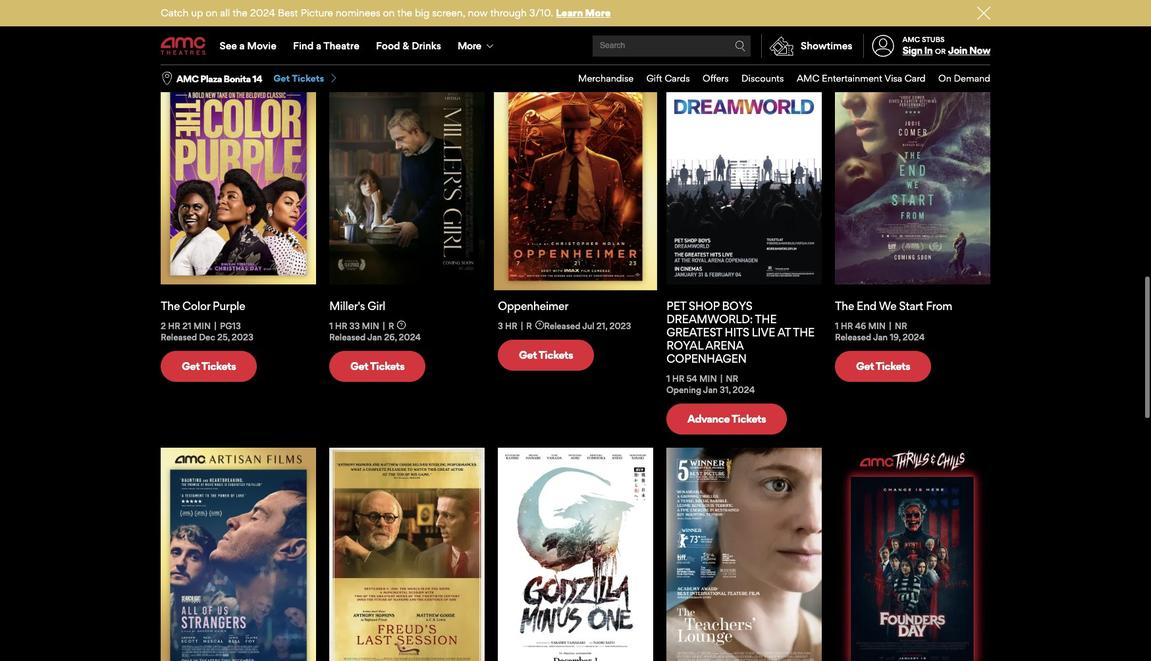 Task type: vqa. For each thing, say whether or not it's contained in the screenshot.
the 'Miller's Girl'
yes



Task type: locate. For each thing, give the bounding box(es) containing it.
1 the from the left
[[161, 299, 180, 313]]

min right 46 on the right of page
[[869, 321, 886, 331]]

opening
[[667, 385, 702, 395]]

nr for start
[[895, 321, 908, 331]]

min right '54'
[[700, 374, 717, 384]]

2024
[[250, 7, 275, 19], [399, 332, 421, 343], [903, 332, 925, 343], [733, 385, 755, 395]]

nr up 19, on the right of the page
[[895, 321, 908, 331]]

r button
[[389, 321, 406, 331], [527, 321, 544, 331]]

1 a from the left
[[240, 40, 245, 52]]

now
[[970, 44, 991, 57]]

1 vertical spatial more
[[458, 39, 481, 52]]

the
[[161, 299, 180, 313], [835, 299, 855, 313]]

movie poster for the color purple image
[[161, 51, 316, 285]]

released down 2 hr 21 min
[[161, 332, 197, 343]]

1 horizontal spatial nr
[[895, 321, 908, 331]]

2024 right 19, on the right of the page
[[903, 332, 925, 343]]

0 horizontal spatial on
[[206, 7, 218, 19]]

bonita
[[224, 73, 251, 84]]

more right 'learn'
[[585, 7, 611, 19]]

hr inside 1 hr 54 min "button"
[[672, 374, 685, 384]]

1 horizontal spatial amc
[[797, 73, 820, 84]]

1 horizontal spatial a
[[316, 40, 322, 52]]

1 horizontal spatial 2023
[[610, 321, 631, 331]]

more down the now
[[458, 39, 481, 52]]

tickets down 19, on the right of the page
[[876, 360, 911, 373]]

more
[[585, 7, 611, 19], [458, 39, 481, 52]]

nr inside nr opening jan 31, 2024
[[726, 374, 739, 384]]

released down 1 hr 33 min
[[329, 332, 366, 343]]

theatre
[[324, 40, 360, 52]]

more information about image down miller's girl link
[[398, 321, 406, 329]]

2023 down pg13
[[232, 332, 254, 343]]

hr right 3
[[505, 321, 518, 331]]

showtimes
[[801, 40, 853, 52]]

2 horizontal spatial amc
[[903, 35, 921, 44]]

1 vertical spatial nr
[[726, 374, 739, 384]]

featured movies
[[161, 41, 369, 72]]

pg13
[[220, 321, 241, 331]]

0 horizontal spatial the
[[161, 299, 180, 313]]

jan left the 31,
[[704, 385, 718, 395]]

tickets up 'submit search icon'
[[707, 16, 742, 29]]

submit search icon image
[[735, 41, 746, 51]]

now
[[468, 7, 488, 19]]

0 vertical spatial more
[[585, 7, 611, 19]]

1 r button from the left
[[389, 321, 406, 331]]

1 horizontal spatial jan
[[704, 385, 718, 395]]

2 more information about image from the left
[[536, 321, 544, 329]]

hr for miller's girl
[[335, 321, 347, 331]]

nr for dreamworld:
[[726, 374, 739, 384]]

jan left 19, on the right of the page
[[874, 332, 888, 343]]

jan inside the nr released jan 19, 2024
[[874, 332, 888, 343]]

more button
[[450, 28, 505, 65]]

r button down the oppenheimer
[[527, 321, 544, 331]]

nr up the 31,
[[726, 374, 739, 384]]

a right see
[[240, 40, 245, 52]]

cookie consent banner dialog
[[0, 626, 1152, 661]]

0 horizontal spatial the
[[755, 312, 777, 326]]

min for color
[[193, 321, 211, 331]]

movie
[[247, 40, 277, 52]]

1 hr 33 min button
[[329, 321, 380, 332]]

tickets down 25, at left bottom
[[201, 360, 236, 373]]

or
[[935, 47, 946, 56]]

hr right 2
[[168, 321, 180, 331]]

jul
[[583, 321, 595, 331]]

jan for the end we start from
[[874, 332, 888, 343]]

menu down 'learn'
[[161, 28, 991, 65]]

more information about image
[[398, 321, 406, 329], [536, 321, 544, 329]]

food
[[376, 40, 400, 52]]

get right 14
[[274, 73, 290, 84]]

25,
[[217, 332, 230, 343]]

get left 'learn'
[[519, 16, 537, 29]]

all
[[220, 7, 230, 19]]

amc for sign
[[903, 35, 921, 44]]

nr
[[895, 321, 908, 331], [726, 374, 739, 384]]

1 vertical spatial 2023
[[232, 332, 254, 343]]

1 left 46 on the right of page
[[835, 321, 839, 331]]

amc inside button
[[177, 73, 199, 84]]

1 left 33
[[329, 321, 333, 331]]

miller's
[[329, 299, 365, 313]]

1 inside "button"
[[667, 374, 670, 384]]

jan left 26,
[[368, 332, 382, 343]]

1 up opening
[[667, 374, 670, 384]]

amc
[[903, 35, 921, 44], [797, 73, 820, 84], [177, 73, 199, 84]]

0 horizontal spatial 2023
[[232, 332, 254, 343]]

hr
[[168, 321, 180, 331], [335, 321, 347, 331], [505, 321, 518, 331], [841, 321, 853, 331], [672, 374, 685, 384]]

tickets
[[201, 16, 236, 29], [370, 16, 405, 29], [539, 16, 573, 29], [707, 16, 742, 29], [876, 16, 911, 29], [292, 73, 324, 84], [539, 349, 573, 362], [201, 360, 236, 373], [370, 360, 405, 373], [876, 360, 911, 373], [732, 413, 766, 426]]

menu containing more
[[161, 28, 991, 65]]

0 horizontal spatial more
[[458, 39, 481, 52]]

the for the end we start from
[[835, 299, 855, 313]]

0 horizontal spatial 1
[[329, 321, 333, 331]]

0 horizontal spatial nr
[[726, 374, 739, 384]]

1 horizontal spatial on
[[383, 7, 395, 19]]

hr for the end we start from
[[841, 321, 853, 331]]

r down the oppenheimer
[[527, 321, 532, 331]]

1 horizontal spatial the
[[793, 325, 815, 339]]

more information about image for oppenheimer
[[536, 321, 544, 329]]

1 horizontal spatial r button
[[527, 321, 544, 331]]

0 horizontal spatial more information about image
[[398, 321, 406, 329]]

the for the color purple
[[161, 299, 180, 313]]

1 horizontal spatial more information about image
[[536, 321, 544, 329]]

1 for pet shop boys dreamworld: the greatest hits live at the royal arena copenhagen
[[667, 374, 670, 384]]

pet shop boys dreamworld: the greatest hits live at the royal arena copenhagen
[[667, 299, 815, 366]]

a for movie
[[240, 40, 245, 52]]

get down 'dec'
[[182, 360, 200, 373]]

min inside "button"
[[700, 374, 717, 384]]

hr for the color purple
[[168, 321, 180, 331]]

jan inside nr opening jan 31, 2024
[[704, 385, 718, 395]]

hr inside 1 hr 33 min button
[[335, 321, 347, 331]]

miller's girl link
[[329, 299, 485, 313]]

amc down showtimes link
[[797, 73, 820, 84]]

1 horizontal spatial the
[[398, 7, 412, 19]]

2 horizontal spatial jan
[[874, 332, 888, 343]]

r button for miller's girl
[[389, 321, 406, 331]]

the left at
[[755, 312, 777, 326]]

jan
[[368, 332, 382, 343], [874, 332, 888, 343], [704, 385, 718, 395]]

2 hr 21 min
[[161, 321, 211, 331]]

1 horizontal spatial r
[[527, 321, 532, 331]]

released down 1 hr 46 min
[[835, 332, 872, 343]]

amc inside amc stubs sign in or join now
[[903, 35, 921, 44]]

&
[[403, 40, 409, 52]]

sign in or join amc stubs element
[[863, 28, 991, 65]]

hr left 33
[[335, 321, 347, 331]]

2023 right 21,
[[610, 321, 631, 331]]

r up 26,
[[389, 321, 394, 331]]

oppenheimer
[[498, 299, 569, 313]]

released
[[544, 321, 581, 331], [161, 332, 197, 343], [329, 332, 366, 343], [835, 332, 872, 343]]

merchandise link
[[566, 65, 634, 92]]

amc left the plaza
[[177, 73, 199, 84]]

drinks
[[412, 40, 441, 52]]

1 horizontal spatial 1
[[667, 374, 670, 384]]

learn
[[556, 7, 583, 19]]

learn more link
[[556, 7, 611, 19]]

1 r from the left
[[389, 321, 394, 331]]

the right all
[[233, 7, 248, 19]]

1 for the end we start from
[[835, 321, 839, 331]]

1 hr 33 min
[[329, 321, 380, 331]]

hr left 46 on the right of page
[[841, 321, 853, 331]]

movie poster for oppenheimer image
[[494, 46, 657, 290]]

gift
[[647, 73, 663, 84]]

0 vertical spatial 2023
[[610, 321, 631, 331]]

purple
[[213, 299, 245, 313]]

get left all
[[182, 16, 200, 29]]

the
[[233, 7, 248, 19], [398, 7, 412, 19]]

hr inside 3 hr button
[[505, 321, 518, 331]]

tickets right the advance
[[732, 413, 766, 426]]

find a theatre link
[[285, 28, 368, 65]]

nr inside the nr released jan 19, 2024
[[895, 321, 908, 331]]

discounts
[[742, 73, 784, 84]]

menu down 'showtimes' image
[[566, 65, 991, 92]]

menu
[[161, 28, 991, 65], [566, 65, 991, 92]]

movie poster for miller's girl image
[[329, 51, 485, 285]]

movie poster for pet shop boys dreamworld: the greatest hits live at the royal arena copenhagen image
[[667, 51, 822, 285]]

get tickets
[[182, 16, 236, 29], [351, 16, 405, 29], [519, 16, 573, 29], [688, 16, 742, 29], [856, 16, 911, 29], [274, 73, 324, 84], [519, 349, 573, 362], [182, 360, 236, 373], [351, 360, 405, 373], [856, 360, 911, 373]]

tickets up food
[[370, 16, 405, 29]]

r button up 26,
[[389, 321, 406, 331]]

hr inside 2 hr 21 min button
[[168, 321, 180, 331]]

sign in button
[[903, 44, 933, 57]]

big
[[415, 7, 430, 19]]

0 vertical spatial nr
[[895, 321, 908, 331]]

join now button
[[949, 44, 991, 57]]

a right find at the left top
[[316, 40, 322, 52]]

the
[[755, 312, 777, 326], [793, 325, 815, 339]]

on left all
[[206, 7, 218, 19]]

1 vertical spatial menu
[[566, 65, 991, 92]]

the left big
[[398, 7, 412, 19]]

min up 'dec'
[[193, 321, 211, 331]]

1 horizontal spatial the
[[835, 299, 855, 313]]

min up released jan 26, 2024
[[362, 321, 380, 331]]

0 horizontal spatial the
[[233, 7, 248, 19]]

amc logo image
[[161, 37, 207, 55], [161, 37, 207, 55]]

r button for oppenheimer
[[527, 321, 544, 331]]

2 horizontal spatial 1
[[835, 321, 839, 331]]

gift cards
[[647, 73, 690, 84]]

greatest
[[667, 325, 722, 339]]

0 horizontal spatial amc
[[177, 73, 199, 84]]

hr up opening
[[672, 374, 685, 384]]

featured
[[161, 41, 273, 72]]

dec
[[199, 332, 215, 343]]

stubs
[[922, 35, 945, 44]]

2 r from the left
[[527, 321, 532, 331]]

more information about image down the oppenheimer
[[536, 321, 544, 329]]

up
[[191, 7, 203, 19]]

entertainment
[[822, 73, 883, 84]]

0 horizontal spatial r
[[389, 321, 394, 331]]

released jul 21, 2023
[[544, 321, 631, 331]]

2024 right the 31,
[[733, 385, 755, 395]]

hr inside 1 hr 46 min button
[[841, 321, 853, 331]]

on right nominees
[[383, 7, 395, 19]]

the right at
[[793, 325, 815, 339]]

2 a from the left
[[316, 40, 322, 52]]

the left the end
[[835, 299, 855, 313]]

33
[[350, 321, 360, 331]]

2 the from the left
[[835, 299, 855, 313]]

0 horizontal spatial r button
[[389, 321, 406, 331]]

31,
[[720, 385, 731, 395]]

1 on from the left
[[206, 7, 218, 19]]

0 horizontal spatial a
[[240, 40, 245, 52]]

amc plaza bonita 14
[[177, 73, 262, 84]]

end
[[857, 299, 877, 313]]

2 r button from the left
[[527, 321, 544, 331]]

royal
[[667, 339, 703, 352]]

find
[[293, 40, 314, 52]]

the up 2
[[161, 299, 180, 313]]

amc up sign
[[903, 35, 921, 44]]

0 vertical spatial menu
[[161, 28, 991, 65]]

1 more information about image from the left
[[398, 321, 406, 329]]



Task type: describe. For each thing, give the bounding box(es) containing it.
the color purple link
[[161, 299, 316, 313]]

the color purple
[[161, 299, 245, 313]]

1 hr 54 min
[[667, 374, 717, 384]]

1 horizontal spatial more
[[585, 7, 611, 19]]

pet shop boys dreamworld: the greatest hits live at the royal arena copenhagen link
[[667, 299, 822, 366]]

hits
[[725, 325, 750, 339]]

pg13 released dec 25, 2023
[[161, 321, 254, 343]]

hr for pet shop boys dreamworld: the greatest hits live at the royal arena copenhagen
[[672, 374, 685, 384]]

get up theatre
[[351, 16, 368, 29]]

color
[[182, 299, 210, 313]]

released inside pg13 released dec 25, 2023
[[161, 332, 197, 343]]

see
[[220, 40, 237, 52]]

advance tickets
[[688, 413, 766, 426]]

gift cards link
[[634, 65, 690, 92]]

2 on from the left
[[383, 7, 395, 19]]

min for end
[[869, 321, 886, 331]]

boys
[[722, 299, 753, 313]]

released down "oppenheimer" link
[[544, 321, 581, 331]]

we
[[879, 299, 897, 313]]

demand
[[954, 73, 991, 84]]

tickets up see
[[201, 16, 236, 29]]

14
[[253, 73, 262, 84]]

on
[[939, 73, 952, 84]]

see a movie link
[[211, 28, 285, 65]]

more information about image for miller's girl
[[398, 321, 406, 329]]

jan for pet shop boys dreamworld: the greatest hits live at the royal arena copenhagen
[[704, 385, 718, 395]]

find a theatre
[[293, 40, 360, 52]]

get down the oppenheimer
[[519, 349, 537, 362]]

sign
[[903, 44, 923, 57]]

arena
[[706, 339, 744, 352]]

movie poster for the teachers' lounge image
[[667, 448, 822, 661]]

food & drinks
[[376, 40, 441, 52]]

merchandise
[[578, 73, 634, 84]]

from
[[926, 299, 953, 313]]

plaza
[[200, 73, 222, 84]]

shop
[[689, 299, 720, 313]]

released jan 26, 2024
[[329, 332, 421, 343]]

on demand link
[[926, 65, 991, 92]]

discounts link
[[729, 65, 784, 92]]

nr opening jan 31, 2024
[[667, 374, 755, 395]]

54
[[687, 374, 698, 384]]

min for shop
[[700, 374, 717, 384]]

visa
[[885, 73, 903, 84]]

1 for miller's girl
[[329, 321, 333, 331]]

movie poster for the end we start from image
[[835, 51, 991, 285]]

search the AMC website text field
[[598, 41, 735, 51]]

0 horizontal spatial jan
[[368, 332, 382, 343]]

through
[[491, 7, 527, 19]]

movie poster for founders day image
[[835, 448, 991, 661]]

movie poster for all of us strangers image
[[161, 448, 316, 661]]

movie poster for godzilla minus one image
[[498, 448, 654, 661]]

2024 inside the nr released jan 19, 2024
[[903, 332, 925, 343]]

hr for oppenheimer
[[505, 321, 518, 331]]

in
[[925, 44, 933, 57]]

2
[[161, 321, 166, 331]]

2 hr 21 min button
[[161, 321, 211, 332]]

amc for bonita
[[177, 73, 199, 84]]

1 hr 46 min
[[835, 321, 886, 331]]

amc stubs sign in or join now
[[903, 35, 991, 57]]

screen,
[[432, 7, 466, 19]]

the end we start from link
[[835, 299, 991, 313]]

1 hr 54 min button
[[667, 374, 717, 385]]

girl
[[368, 299, 385, 313]]

released inside the nr released jan 19, 2024
[[835, 332, 872, 343]]

card
[[905, 73, 926, 84]]

at
[[778, 325, 791, 339]]

nominees
[[336, 7, 381, 19]]

offers
[[703, 73, 729, 84]]

21
[[182, 321, 191, 331]]

amc entertainment visa card link
[[784, 65, 926, 92]]

the end we start from
[[835, 299, 953, 313]]

3/10.
[[530, 7, 553, 19]]

amc entertainment visa card
[[797, 73, 926, 84]]

tickets down released jul 21, 2023
[[539, 349, 573, 362]]

46
[[855, 321, 867, 331]]

get down the nr released jan 19, 2024
[[856, 360, 874, 373]]

catch up on all the 2024 best picture nominees on the big screen, now through 3/10. learn more
[[161, 7, 611, 19]]

3
[[498, 321, 503, 331]]

user profile image
[[865, 35, 902, 57]]

showtimes link
[[762, 34, 853, 58]]

1 the from the left
[[233, 7, 248, 19]]

a for theatre
[[316, 40, 322, 52]]

picture
[[301, 7, 333, 19]]

copenhagen
[[667, 352, 747, 366]]

2024 inside nr opening jan 31, 2024
[[733, 385, 755, 395]]

2 the from the left
[[398, 7, 412, 19]]

advance
[[688, 413, 730, 426]]

3 hr
[[498, 321, 518, 331]]

2024 right 26,
[[399, 332, 421, 343]]

on demand
[[939, 73, 991, 84]]

min for girl
[[362, 321, 380, 331]]

amc plaza bonita 14 button
[[177, 72, 262, 85]]

menu containing merchandise
[[566, 65, 991, 92]]

amc for visa
[[797, 73, 820, 84]]

get up search the amc website text field
[[688, 16, 706, 29]]

tickets down 'movies'
[[292, 73, 324, 84]]

2024 left best
[[250, 7, 275, 19]]

more inside button
[[458, 39, 481, 52]]

r for oppenheimer
[[527, 321, 532, 331]]

tickets up user profile image at the right of page
[[876, 16, 911, 29]]

movie poster for freud's last session image
[[329, 448, 485, 661]]

showtimes image
[[762, 34, 801, 58]]

nr released jan 19, 2024
[[835, 321, 925, 343]]

19,
[[890, 332, 901, 343]]

movies
[[279, 41, 369, 72]]

catch
[[161, 7, 189, 19]]

best
[[278, 7, 298, 19]]

get up user profile image at the right of page
[[856, 16, 874, 29]]

3 hr button
[[498, 321, 518, 332]]

21,
[[597, 321, 608, 331]]

tickets right through
[[539, 16, 573, 29]]

get down released jan 26, 2024
[[351, 360, 368, 373]]

food & drinks link
[[368, 28, 450, 65]]

2023 inside pg13 released dec 25, 2023
[[232, 332, 254, 343]]

tickets down 26,
[[370, 360, 405, 373]]

advance tickets link
[[667, 404, 788, 435]]

live
[[752, 325, 776, 339]]

oppenheimer link
[[498, 299, 654, 313]]

26,
[[384, 332, 397, 343]]

see a movie
[[220, 40, 277, 52]]

r for miller's girl
[[389, 321, 394, 331]]



